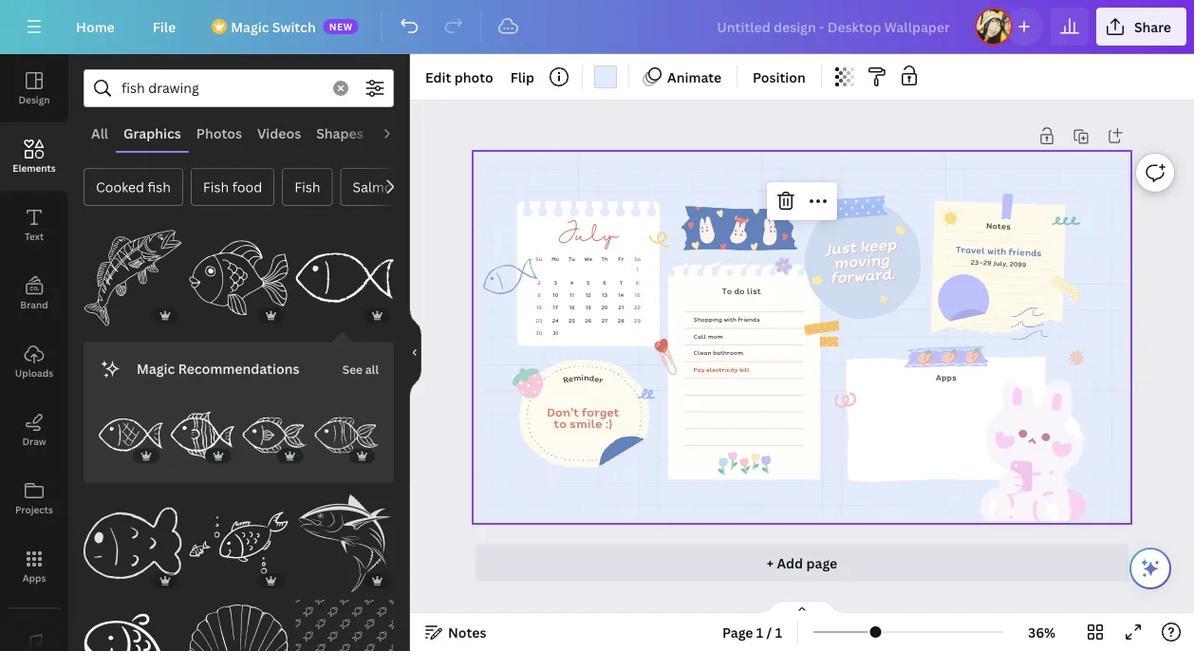Task type: describe. For each thing, give the bounding box(es) containing it.
0 vertical spatial apps
[[936, 371, 957, 383]]

position
[[753, 68, 806, 86]]

cooked fish button
[[84, 168, 183, 206]]

18
[[569, 304, 575, 312]]

salmon button
[[340, 168, 413, 206]]

elements
[[13, 161, 56, 174]]

graphics button
[[116, 115, 189, 151]]

animate button
[[637, 62, 729, 92]]

videos
[[257, 124, 301, 142]]

magic for magic switch
[[231, 18, 269, 36]]

17
[[553, 304, 558, 312]]

1 for page
[[756, 623, 763, 641]]

25
[[569, 316, 575, 324]]

r
[[598, 373, 605, 386]]

28
[[618, 316, 624, 324]]

share
[[1134, 18, 1171, 36]]

uploads
[[15, 366, 53, 379]]

keep
[[859, 232, 897, 257]]

n
[[584, 371, 590, 384]]

to
[[554, 414, 567, 432]]

Design title text field
[[702, 8, 967, 46]]

graphics
[[123, 124, 181, 142]]

edit photo
[[425, 68, 493, 86]]

smile
[[570, 414, 602, 432]]

call
[[694, 332, 706, 341]]

projects button
[[0, 464, 68, 533]]

+ add page
[[767, 554, 838, 572]]

new
[[329, 20, 353, 33]]

2 fish doodle line art.sea life decoration.hand drawn fish. fish chalk line art. image from the left
[[171, 403, 235, 467]]

cute pastel hand drawn doodle line image
[[647, 226, 675, 253]]

fish doodle line art. sea life decoration.hand drawn fish. fish chalk line art. image up 16
[[479, 255, 540, 301]]

fish doodle line art. sea life decoration.hand drawn fish. fish chalk line art. image left sea creature doodle line art. fish doodle line art. sea life decoration.hand drawn fish. fish chalk line art. image
[[243, 403, 307, 467]]

12
[[585, 291, 591, 299]]

brand button
[[0, 259, 68, 328]]

23
[[536, 316, 542, 324]]

9
[[537, 291, 541, 299]]

36% button
[[1011, 617, 1073, 647]]

hide image
[[409, 307, 421, 398]]

edit
[[425, 68, 451, 86]]

:)
[[605, 414, 613, 432]]

friends for travel
[[1008, 245, 1042, 260]]

fr
[[618, 255, 624, 263]]

2
[[537, 279, 541, 287]]

design
[[18, 93, 50, 106]]

+
[[767, 554, 774, 572]]

bill
[[740, 365, 750, 374]]

switch
[[272, 18, 316, 36]]

fish
[[148, 178, 171, 196]]

21
[[618, 304, 624, 312]]

mom
[[708, 332, 723, 341]]

tu
[[569, 255, 575, 263]]

5
[[587, 279, 590, 287]]

fish for fish
[[294, 178, 320, 196]]

side panel tab list
[[0, 54, 68, 651]]

all
[[91, 124, 108, 142]]

text button
[[0, 191, 68, 259]]

to do list
[[722, 285, 761, 297]]

don't
[[547, 403, 579, 420]]

i
[[581, 371, 584, 384]]

15
[[635, 291, 640, 299]]

share button
[[1096, 8, 1187, 46]]

notes button
[[418, 617, 494, 647]]

fish doodle line art. sea life decoration.hand drawn fish. fish chalk line art. image up see
[[296, 229, 394, 327]]

30
[[536, 329, 543, 337]]

with for shopping
[[724, 315, 737, 324]]

sa 1 15 29 8 22
[[634, 255, 641, 324]]

travel
[[955, 242, 986, 257]]

july,
[[993, 258, 1008, 269]]

1 fish doodle line art.sea life decoration.hand drawn fish. fish chalk line art. image from the left
[[99, 403, 163, 467]]

fr 14 28 7 21
[[618, 255, 624, 324]]

8
[[636, 279, 639, 287]]

design button
[[0, 54, 68, 122]]

audio
[[379, 124, 417, 142]]

with for travel
[[987, 244, 1007, 258]]

1 horizontal spatial notes
[[986, 219, 1011, 233]]

do
[[734, 285, 745, 297]]

food
[[232, 178, 262, 196]]

see all button
[[341, 350, 381, 388]]

recommendations
[[178, 360, 299, 378]]

page 1 / 1
[[722, 623, 782, 641]]

fish for fish food
[[203, 178, 229, 196]]

2099
[[1009, 259, 1027, 269]]

fish button
[[282, 168, 333, 206]]

shopping with friends call mom
[[694, 315, 760, 341]]

6
[[603, 279, 606, 287]]

see
[[342, 362, 363, 378]]

don't forget to smile :)
[[547, 403, 619, 432]]

page
[[806, 554, 838, 572]]

4
[[570, 279, 574, 287]]

add
[[777, 554, 803, 572]]

audio button
[[371, 115, 424, 151]]

magic recommendations
[[137, 360, 299, 378]]

su 9 23 2 16 30 mo
[[536, 255, 559, 337]]

sea creature doodle line art. fish doodle line art. sea life decoration.hand drawn fish. fish chalk line art. image
[[314, 403, 379, 467]]



Task type: locate. For each thing, give the bounding box(es) containing it.
fish food button
[[191, 168, 275, 206]]

draw
[[22, 435, 46, 448]]

1 horizontal spatial with
[[987, 244, 1007, 258]]

29 inside sa 1 15 29 8 22
[[634, 316, 641, 324]]

we
[[584, 255, 592, 263]]

with
[[987, 244, 1007, 258], [724, 315, 737, 324]]

1 vertical spatial apps
[[22, 571, 46, 584]]

file
[[153, 18, 176, 36]]

0 horizontal spatial notes
[[448, 623, 486, 641]]

1 vertical spatial friends
[[738, 315, 760, 324]]

1 vertical spatial 29
[[634, 316, 641, 324]]

fish doodle line art.sea life decoration.hand drawn fish. fish chalk line art. image
[[99, 403, 163, 467], [171, 403, 235, 467]]

forget
[[582, 403, 619, 420]]

show pages image
[[757, 600, 848, 615]]

29 left july,
[[983, 258, 992, 268]]

0 horizontal spatial friends
[[738, 315, 760, 324]]

0 horizontal spatial apps
[[22, 571, 46, 584]]

1 horizontal spatial 29
[[983, 258, 992, 268]]

salmon
[[353, 178, 401, 196]]

1 horizontal spatial magic
[[231, 18, 269, 36]]

22
[[634, 304, 641, 312]]

26
[[585, 316, 592, 324]]

sea wave linear image
[[1009, 307, 1048, 340]]

friends down list
[[738, 315, 760, 324]]

10 24 3 17 31
[[552, 279, 559, 337]]

uploads button
[[0, 328, 68, 396]]

1 e from the left
[[567, 372, 574, 385]]

1 vertical spatial magic
[[137, 360, 175, 378]]

2 fish from the left
[[294, 178, 320, 196]]

0 horizontal spatial magic
[[137, 360, 175, 378]]

draw button
[[0, 396, 68, 464]]

0 horizontal spatial 1
[[636, 266, 639, 274]]

just keep moving forward.
[[824, 232, 897, 289]]

fish doodle line art. sea life decoration.hand drawn fish. fish chalk line art. image
[[296, 229, 394, 327], [479, 255, 540, 301], [243, 403, 307, 467]]

29 down 22
[[634, 316, 641, 324]]

0 horizontal spatial 29
[[634, 316, 641, 324]]

0 vertical spatial notes
[[986, 219, 1011, 233]]

group
[[84, 217, 182, 327], [190, 229, 288, 327], [296, 229, 394, 327], [171, 392, 235, 467], [99, 403, 163, 467], [243, 403, 307, 467], [314, 403, 379, 467], [84, 483, 182, 592], [190, 483, 288, 592], [296, 483, 394, 592], [190, 589, 288, 651], [296, 589, 394, 651]]

0 vertical spatial with
[[987, 244, 1007, 258]]

+ add page button
[[476, 544, 1129, 582]]

fish inside fish food button
[[203, 178, 229, 196]]

0 horizontal spatial with
[[724, 315, 737, 324]]

0 horizontal spatial fish
[[203, 178, 229, 196]]

pay
[[694, 365, 705, 374]]

apps button
[[0, 533, 68, 601]]

1 horizontal spatial fish
[[294, 178, 320, 196]]

m
[[573, 371, 582, 384]]

friends inside the shopping with friends call mom
[[738, 315, 760, 324]]

e right the n
[[593, 372, 601, 385]]

bathroom
[[713, 349, 743, 358]]

photos
[[196, 124, 242, 142]]

with inside travel with friends 23-29 july, 2099
[[987, 244, 1007, 258]]

r e m i n d e r
[[562, 371, 605, 386]]

29
[[983, 258, 992, 268], [634, 316, 641, 324]]

fish food
[[203, 178, 262, 196]]

0 horizontal spatial fish doodle line art.sea life decoration.hand drawn fish. fish chalk line art. image
[[99, 403, 163, 467]]

friends inside travel with friends 23-29 july, 2099
[[1008, 245, 1042, 260]]

see all
[[342, 362, 379, 378]]

10
[[553, 291, 558, 299]]

1 for sa
[[636, 266, 639, 274]]

fish left food
[[203, 178, 229, 196]]

th 13 27 6 20
[[601, 255, 608, 324]]

#dfeaff image
[[594, 66, 617, 88], [594, 66, 617, 88]]

shopping
[[694, 315, 722, 324]]

3
[[554, 279, 557, 287]]

friends right july,
[[1008, 245, 1042, 260]]

fish right food
[[294, 178, 320, 196]]

magic left switch
[[231, 18, 269, 36]]

0 vertical spatial 29
[[983, 258, 992, 268]]

7
[[620, 279, 623, 287]]

th
[[601, 255, 608, 263]]

0 horizontal spatial e
[[567, 372, 574, 385]]

position button
[[745, 62, 813, 92]]

1 horizontal spatial e
[[593, 372, 601, 385]]

24
[[552, 316, 559, 324]]

file button
[[137, 8, 191, 46]]

to
[[722, 285, 732, 297]]

1 right '/'
[[775, 623, 782, 641]]

with right "23-"
[[987, 244, 1007, 258]]

july
[[558, 221, 619, 252]]

clean
[[694, 349, 712, 358]]

Search elements search field
[[122, 70, 322, 106]]

with right shopping
[[724, 315, 737, 324]]

canva assistant image
[[1139, 557, 1162, 580]]

all
[[365, 362, 379, 378]]

1 horizontal spatial friends
[[1008, 245, 1042, 260]]

20
[[601, 304, 608, 312]]

mo
[[552, 255, 559, 263]]

main menu bar
[[0, 0, 1194, 54]]

0 vertical spatial friends
[[1008, 245, 1042, 260]]

1 horizontal spatial 1
[[756, 623, 763, 641]]

cooked
[[96, 178, 144, 196]]

just
[[824, 235, 857, 260]]

su
[[536, 255, 543, 263]]

photos button
[[189, 115, 250, 151]]

0 vertical spatial magic
[[231, 18, 269, 36]]

flip
[[510, 68, 534, 86]]

1 fish from the left
[[203, 178, 229, 196]]

1 inside sa 1 15 29 8 22
[[636, 266, 639, 274]]

moving
[[833, 248, 890, 274]]

friends for shopping
[[738, 315, 760, 324]]

e left i
[[567, 372, 574, 385]]

29 inside travel with friends 23-29 july, 2099
[[983, 258, 992, 268]]

friends
[[1008, 245, 1042, 260], [738, 315, 760, 324]]

1 left '/'
[[756, 623, 763, 641]]

elements button
[[0, 122, 68, 191]]

travel with friends 23-29 july, 2099
[[955, 242, 1042, 269]]

14
[[618, 291, 624, 299]]

all button
[[84, 115, 116, 151]]

clean bathroom pay electricity bill
[[694, 349, 750, 374]]

1 horizontal spatial apps
[[936, 371, 957, 383]]

tu 11 25 4 18 we 12 26 5 19
[[569, 255, 592, 324]]

projects
[[15, 503, 53, 516]]

shapes
[[316, 124, 363, 142]]

11
[[569, 291, 574, 299]]

1 horizontal spatial fish doodle line art.sea life decoration.hand drawn fish. fish chalk line art. image
[[171, 403, 235, 467]]

2 e from the left
[[593, 372, 601, 385]]

brand
[[20, 298, 48, 311]]

1 vertical spatial notes
[[448, 623, 486, 641]]

page
[[722, 623, 753, 641]]

fish inside fish button
[[294, 178, 320, 196]]

apps inside button
[[22, 571, 46, 584]]

home link
[[61, 8, 130, 46]]

magic inside main menu bar
[[231, 18, 269, 36]]

photo
[[454, 68, 493, 86]]

magic left recommendations
[[137, 360, 175, 378]]

with inside the shopping with friends call mom
[[724, 315, 737, 324]]

d
[[589, 371, 595, 384]]

cooked fish
[[96, 178, 171, 196]]

1 down "sa"
[[636, 266, 639, 274]]

r
[[562, 373, 570, 386]]

electricity
[[706, 365, 738, 374]]

1 vertical spatial with
[[724, 315, 737, 324]]

2 horizontal spatial 1
[[775, 623, 782, 641]]

magic for magic recommendations
[[137, 360, 175, 378]]

notes inside notes button
[[448, 623, 486, 641]]



Task type: vqa. For each thing, say whether or not it's contained in the screenshot.
Kendall Parks icon
no



